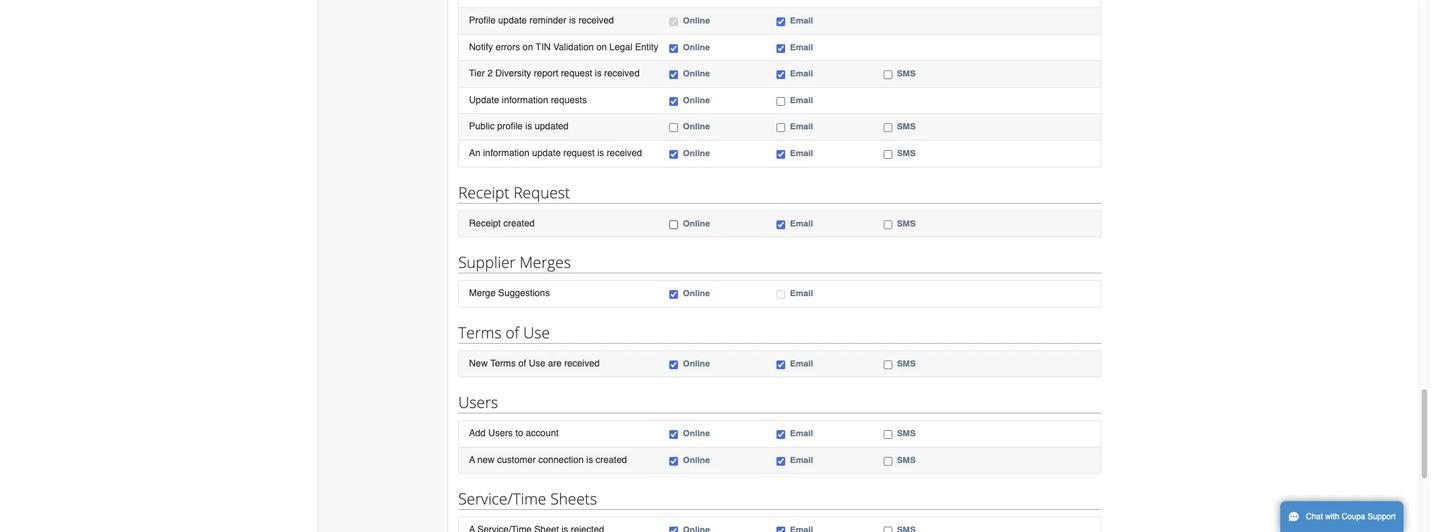 Task type: describe. For each thing, give the bounding box(es) containing it.
update information requests
[[469, 94, 587, 105]]

online for public profile is updated
[[683, 122, 710, 132]]

account
[[526, 428, 559, 439]]

with
[[1326, 512, 1340, 522]]

online for add users to account
[[683, 428, 710, 439]]

validation
[[554, 41, 594, 52]]

0 vertical spatial use
[[524, 322, 550, 343]]

coupa
[[1342, 512, 1366, 522]]

an
[[469, 147, 481, 158]]

service/time sheets
[[459, 488, 597, 510]]

sms for add users to account
[[897, 428, 916, 439]]

errors
[[496, 41, 520, 52]]

profile
[[469, 15, 496, 26]]

2 on from the left
[[597, 41, 607, 52]]

receipt for receipt created
[[469, 218, 501, 228]]

sms for tier 2 diversity report request is received
[[897, 69, 916, 79]]

online for tier 2 diversity report request is received
[[683, 69, 710, 79]]

2
[[488, 68, 493, 79]]

profile update reminder is received
[[469, 15, 614, 26]]

0 vertical spatial terms
[[459, 322, 502, 343]]

1 vertical spatial users
[[489, 428, 513, 439]]

1 vertical spatial request
[[564, 147, 595, 158]]

0 vertical spatial of
[[506, 322, 520, 343]]

a
[[469, 454, 475, 465]]

sms for an information update request is received
[[897, 148, 916, 158]]

profile
[[497, 121, 523, 132]]

online for notify errors on tin validation on legal entity
[[683, 42, 710, 52]]

online for receipt created
[[683, 218, 710, 228]]

email for receipt created
[[790, 218, 814, 228]]

new
[[478, 454, 495, 465]]

notify errors on tin validation on legal entity
[[469, 41, 659, 52]]

email for tier 2 diversity report request is received
[[790, 69, 814, 79]]

sms for receipt created
[[897, 218, 916, 228]]

email for profile update reminder is received
[[790, 16, 814, 26]]

updated
[[535, 121, 569, 132]]

sms for new terms of use are received
[[897, 358, 916, 368]]

1 vertical spatial of
[[519, 358, 526, 368]]

connection
[[539, 454, 584, 465]]

terms of use
[[459, 322, 550, 343]]

new
[[469, 358, 488, 368]]

legal
[[610, 41, 633, 52]]

online for new terms of use are received
[[683, 358, 710, 368]]

online for a new customer connection is created
[[683, 455, 710, 465]]

chat with coupa support
[[1307, 512, 1397, 522]]

tier
[[469, 68, 485, 79]]

receipt created
[[469, 218, 535, 228]]



Task type: locate. For each thing, give the bounding box(es) containing it.
an information update request is received
[[469, 147, 642, 158]]

0 vertical spatial receipt
[[459, 181, 510, 203]]

created right connection
[[596, 454, 627, 465]]

online for merge suggestions
[[683, 288, 710, 298]]

are
[[548, 358, 562, 368]]

10 online from the top
[[683, 428, 710, 439]]

1 sms from the top
[[897, 69, 916, 79]]

1 vertical spatial receipt
[[469, 218, 501, 228]]

None checkbox
[[777, 44, 786, 53], [670, 71, 679, 79], [777, 71, 786, 79], [670, 97, 679, 106], [777, 97, 786, 106], [670, 124, 679, 132], [884, 124, 893, 132], [670, 150, 679, 159], [884, 150, 893, 159], [670, 220, 679, 229], [884, 220, 893, 229], [670, 290, 679, 299], [777, 290, 786, 299], [884, 360, 893, 369], [670, 430, 679, 439], [777, 457, 786, 466], [777, 527, 786, 532], [777, 44, 786, 53], [670, 71, 679, 79], [777, 71, 786, 79], [670, 97, 679, 106], [777, 97, 786, 106], [670, 124, 679, 132], [884, 124, 893, 132], [670, 150, 679, 159], [884, 150, 893, 159], [670, 220, 679, 229], [884, 220, 893, 229], [670, 290, 679, 299], [777, 290, 786, 299], [884, 360, 893, 369], [670, 430, 679, 439], [777, 457, 786, 466], [777, 527, 786, 532]]

sms
[[897, 69, 916, 79], [897, 122, 916, 132], [897, 148, 916, 158], [897, 218, 916, 228], [897, 358, 916, 368], [897, 428, 916, 439], [897, 455, 916, 465]]

2 sms from the top
[[897, 122, 916, 132]]

supplier
[[459, 251, 516, 273]]

update
[[498, 15, 527, 26], [532, 147, 561, 158]]

1 horizontal spatial created
[[596, 454, 627, 465]]

online for an information update request is received
[[683, 148, 710, 158]]

support
[[1368, 512, 1397, 522]]

11 online from the top
[[683, 455, 710, 465]]

terms
[[459, 322, 502, 343], [491, 358, 516, 368]]

4 email from the top
[[790, 95, 814, 105]]

information for update
[[502, 94, 549, 105]]

entity
[[635, 41, 659, 52]]

add users to account
[[469, 428, 559, 439]]

0 horizontal spatial on
[[523, 41, 533, 52]]

email for update information requests
[[790, 95, 814, 105]]

1 horizontal spatial update
[[532, 147, 561, 158]]

use left are
[[529, 358, 546, 368]]

information
[[502, 94, 549, 105], [483, 147, 530, 158]]

1 horizontal spatial on
[[597, 41, 607, 52]]

service/time
[[459, 488, 547, 510]]

1 vertical spatial terms
[[491, 358, 516, 368]]

reminder
[[530, 15, 567, 26]]

0 vertical spatial users
[[459, 392, 498, 413]]

receipt up supplier
[[469, 218, 501, 228]]

report
[[534, 68, 559, 79]]

1 online from the top
[[683, 16, 710, 26]]

email for notify errors on tin validation on legal entity
[[790, 42, 814, 52]]

5 online from the top
[[683, 122, 710, 132]]

chat with coupa support button
[[1281, 501, 1405, 532]]

of up new terms of use are received
[[506, 322, 520, 343]]

1 email from the top
[[790, 16, 814, 26]]

online for update information requests
[[683, 95, 710, 105]]

0 vertical spatial created
[[504, 218, 535, 228]]

of left are
[[519, 358, 526, 368]]

use
[[524, 322, 550, 343], [529, 358, 546, 368]]

1 on from the left
[[523, 41, 533, 52]]

3 email from the top
[[790, 69, 814, 79]]

received
[[579, 15, 614, 26], [605, 68, 640, 79], [607, 147, 642, 158], [565, 358, 600, 368]]

merge suggestions
[[469, 288, 550, 298]]

8 email from the top
[[790, 288, 814, 298]]

supplier merges
[[459, 251, 571, 273]]

receipt
[[459, 181, 510, 203], [469, 218, 501, 228]]

request
[[561, 68, 593, 79], [564, 147, 595, 158]]

a new customer connection is created
[[469, 454, 627, 465]]

7 email from the top
[[790, 218, 814, 228]]

request down validation
[[561, 68, 593, 79]]

customer
[[497, 454, 536, 465]]

6 email from the top
[[790, 148, 814, 158]]

5 sms from the top
[[897, 358, 916, 368]]

receipt request
[[459, 181, 570, 203]]

receipt for receipt request
[[459, 181, 510, 203]]

receipt up receipt created
[[459, 181, 510, 203]]

3 sms from the top
[[897, 148, 916, 158]]

0 vertical spatial information
[[502, 94, 549, 105]]

online for profile update reminder is received
[[683, 16, 710, 26]]

update down updated
[[532, 147, 561, 158]]

9 email from the top
[[790, 358, 814, 368]]

users
[[459, 392, 498, 413], [489, 428, 513, 439]]

requests
[[551, 94, 587, 105]]

use up new terms of use are received
[[524, 322, 550, 343]]

notify
[[469, 41, 493, 52]]

0 vertical spatial request
[[561, 68, 593, 79]]

request down updated
[[564, 147, 595, 158]]

sms for public profile is updated
[[897, 122, 916, 132]]

email for new terms of use are received
[[790, 358, 814, 368]]

information for an
[[483, 147, 530, 158]]

7 online from the top
[[683, 218, 710, 228]]

users up 'add'
[[459, 392, 498, 413]]

1 vertical spatial created
[[596, 454, 627, 465]]

diversity
[[496, 68, 531, 79]]

0 vertical spatial update
[[498, 15, 527, 26]]

None checkbox
[[670, 18, 679, 26], [777, 18, 786, 26], [670, 44, 679, 53], [884, 71, 893, 79], [777, 124, 786, 132], [777, 150, 786, 159], [777, 220, 786, 229], [670, 360, 679, 369], [777, 360, 786, 369], [777, 430, 786, 439], [884, 430, 893, 439], [670, 457, 679, 466], [884, 457, 893, 466], [670, 527, 679, 532], [884, 527, 893, 532], [670, 18, 679, 26], [777, 18, 786, 26], [670, 44, 679, 53], [884, 71, 893, 79], [777, 124, 786, 132], [777, 150, 786, 159], [777, 220, 786, 229], [670, 360, 679, 369], [777, 360, 786, 369], [777, 430, 786, 439], [884, 430, 893, 439], [670, 457, 679, 466], [884, 457, 893, 466], [670, 527, 679, 532], [884, 527, 893, 532]]

1 vertical spatial update
[[532, 147, 561, 158]]

chat
[[1307, 512, 1324, 522]]

tin
[[536, 41, 551, 52]]

email for add users to account
[[790, 428, 814, 439]]

terms right the new
[[491, 358, 516, 368]]

sms for a new customer connection is created
[[897, 455, 916, 465]]

created
[[504, 218, 535, 228], [596, 454, 627, 465]]

email for an information update request is received
[[790, 148, 814, 158]]

email for a new customer connection is created
[[790, 455, 814, 465]]

email for merge suggestions
[[790, 288, 814, 298]]

email for public profile is updated
[[790, 122, 814, 132]]

information down profile
[[483, 147, 530, 158]]

6 online from the top
[[683, 148, 710, 158]]

4 online from the top
[[683, 95, 710, 105]]

9 online from the top
[[683, 358, 710, 368]]

public
[[469, 121, 495, 132]]

is
[[569, 15, 576, 26], [595, 68, 602, 79], [526, 121, 532, 132], [598, 147, 604, 158], [587, 454, 593, 465]]

request
[[514, 181, 570, 203]]

update up the errors
[[498, 15, 527, 26]]

public profile is updated
[[469, 121, 569, 132]]

0 horizontal spatial update
[[498, 15, 527, 26]]

on left legal
[[597, 41, 607, 52]]

11 email from the top
[[790, 455, 814, 465]]

10 email from the top
[[790, 428, 814, 439]]

add
[[469, 428, 486, 439]]

on left tin
[[523, 41, 533, 52]]

2 email from the top
[[790, 42, 814, 52]]

to
[[516, 428, 524, 439]]

sheets
[[551, 488, 597, 510]]

1 vertical spatial information
[[483, 147, 530, 158]]

6 sms from the top
[[897, 428, 916, 439]]

email
[[790, 16, 814, 26], [790, 42, 814, 52], [790, 69, 814, 79], [790, 95, 814, 105], [790, 122, 814, 132], [790, 148, 814, 158], [790, 218, 814, 228], [790, 288, 814, 298], [790, 358, 814, 368], [790, 428, 814, 439], [790, 455, 814, 465]]

3 online from the top
[[683, 69, 710, 79]]

online
[[683, 16, 710, 26], [683, 42, 710, 52], [683, 69, 710, 79], [683, 95, 710, 105], [683, 122, 710, 132], [683, 148, 710, 158], [683, 218, 710, 228], [683, 288, 710, 298], [683, 358, 710, 368], [683, 428, 710, 439], [683, 455, 710, 465]]

2 online from the top
[[683, 42, 710, 52]]

merge
[[469, 288, 496, 298]]

users left 'to'
[[489, 428, 513, 439]]

on
[[523, 41, 533, 52], [597, 41, 607, 52]]

4 sms from the top
[[897, 218, 916, 228]]

new terms of use are received
[[469, 358, 600, 368]]

terms up the new
[[459, 322, 502, 343]]

8 online from the top
[[683, 288, 710, 298]]

update
[[469, 94, 500, 105]]

suggestions
[[498, 288, 550, 298]]

7 sms from the top
[[897, 455, 916, 465]]

created down receipt request
[[504, 218, 535, 228]]

information up "public profile is updated"
[[502, 94, 549, 105]]

tier 2 diversity report request is received
[[469, 68, 640, 79]]

1 vertical spatial use
[[529, 358, 546, 368]]

0 horizontal spatial created
[[504, 218, 535, 228]]

of
[[506, 322, 520, 343], [519, 358, 526, 368]]

merges
[[520, 251, 571, 273]]

5 email from the top
[[790, 122, 814, 132]]



Task type: vqa. For each thing, say whether or not it's contained in the screenshot.
online corresponding to Update information requests
yes



